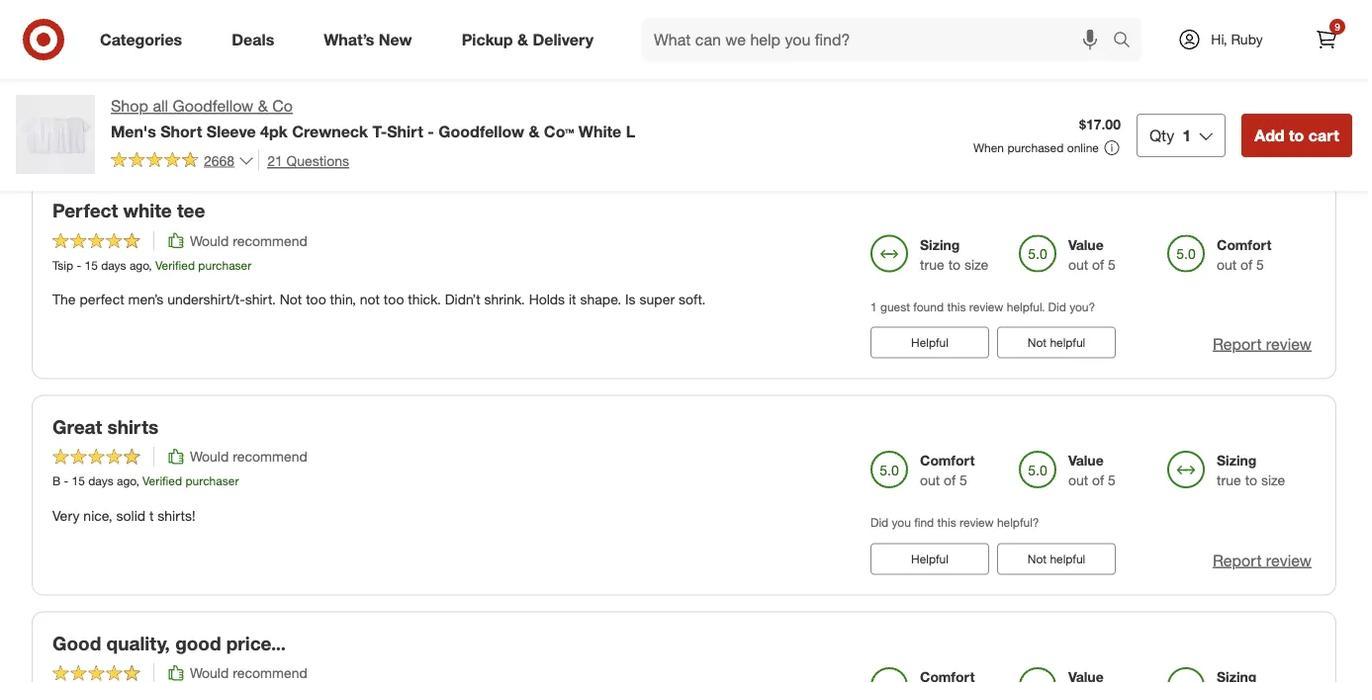 Task type: vqa. For each thing, say whether or not it's contained in the screenshot.
Clinic
no



Task type: describe. For each thing, give the bounding box(es) containing it.
1 vertical spatial 1
[[1183, 126, 1192, 145]]

1 for sizing true to size
[[871, 83, 878, 97]]

thick.
[[408, 291, 441, 308]]

not
[[360, 291, 380, 308]]

0 vertical spatial ago
[[153, 41, 172, 56]]

solid
[[116, 507, 146, 524]]

shop all goodfellow & co men's short sleeve 4pk crewneck t-shirt - goodfellow & co™ white l
[[111, 97, 636, 141]]

the perfect men's undershirt/t-shirt. not too thin, not too thick. didn't shrink. holds it shape. is super soft.
[[52, 291, 706, 308]]

helpful. for out
[[1007, 299, 1045, 314]]

21 questions link
[[258, 149, 349, 172]]

- for shirts!
[[64, 474, 69, 489]]

2 would from the top
[[190, 232, 229, 249]]

is
[[625, 291, 636, 308]]

2 would recommend from the top
[[190, 232, 308, 249]]

2 vertical spatial comfort out of 5
[[920, 453, 975, 490]]

quality!
[[153, 74, 197, 91]]

2668
[[204, 152, 235, 169]]

men's
[[111, 122, 156, 141]]

guest for true
[[881, 83, 911, 97]]

2 vertical spatial true
[[1217, 472, 1242, 490]]

days for white
[[101, 258, 126, 273]]

you? for true
[[1070, 83, 1096, 97]]

verified for great shirts
[[143, 474, 182, 489]]

21
[[267, 152, 283, 169]]

qty 1
[[1150, 126, 1192, 145]]

4 recommend from the top
[[233, 665, 308, 683]]

shirts
[[107, 416, 158, 439]]

questions
[[287, 152, 349, 169]]

0 vertical spatial sizing
[[1217, 19, 1257, 37]]

1 report review from the top
[[1213, 118, 1312, 137]]

qty
[[1150, 126, 1175, 145]]

when purchased online
[[974, 140, 1100, 155]]

momof4
[[52, 41, 97, 56]]

what's
[[324, 30, 375, 49]]

value for great shirts
[[1069, 453, 1104, 470]]

this for great shirts
[[938, 516, 957, 531]]

good
[[175, 633, 221, 656]]

thin,
[[330, 291, 356, 308]]

not helpful button for great shirts
[[998, 544, 1116, 575]]

0 vertical spatial true
[[1217, 39, 1242, 56]]

sleeve
[[207, 122, 256, 141]]

1 guest found this review helpful. did you? for out
[[871, 299, 1096, 314]]

categories
[[100, 30, 182, 49]]

add to cart
[[1255, 126, 1340, 145]]

1 horizontal spatial &
[[518, 30, 528, 49]]

2 vertical spatial sizing true to size
[[1217, 453, 1286, 490]]

you
[[892, 516, 911, 531]]

ruby
[[1232, 31, 1264, 48]]

2 vertical spatial comfort
[[920, 453, 975, 470]]

search button
[[1105, 18, 1152, 65]]

2 vertical spatial size
[[1262, 472, 1286, 490]]

verified for perfect white tee
[[155, 258, 195, 273]]

this for perfect white tee
[[948, 299, 967, 314]]

what's new link
[[307, 18, 437, 61]]

report review button for perfect white tee
[[1213, 333, 1312, 356]]

what's new
[[324, 30, 412, 49]]

work
[[258, 74, 289, 91]]

did you find this review helpful?
[[871, 516, 1040, 531]]

helpful button for great shirts
[[871, 544, 990, 575]]

purchaser for great shirts
[[186, 474, 239, 489]]

price...
[[226, 633, 286, 656]]

tsip
[[52, 258, 73, 273]]

2 horizontal spatial comfort
[[1217, 236, 1272, 253]]

pickup & delivery link
[[445, 18, 619, 61]]

2668 link
[[111, 149, 255, 173]]

4 would from the top
[[190, 665, 229, 683]]

hi, ruby
[[1212, 31, 1264, 48]]

1 vertical spatial &
[[258, 97, 268, 116]]

ago for shirts
[[117, 474, 136, 489]]

3 recommend from the top
[[233, 449, 308, 466]]

delivery
[[533, 30, 594, 49]]

when
[[974, 140, 1005, 155]]

deals link
[[215, 18, 299, 61]]

value out of 5 for perfect white tee
[[1069, 236, 1116, 273]]

purchased
[[1008, 140, 1064, 155]]

0 vertical spatial size
[[1262, 39, 1286, 56]]

find
[[915, 516, 935, 531]]

search
[[1105, 32, 1152, 51]]

1 vertical spatial true
[[920, 256, 945, 273]]

price
[[91, 74, 122, 91]]

it
[[569, 291, 577, 308]]

shape.
[[580, 291, 622, 308]]

0 vertical spatial verified
[[179, 41, 218, 56]]

1 vertical spatial sizing
[[920, 236, 960, 253]]

good quality, good price...
[[52, 633, 286, 656]]

1 helpful from the top
[[1051, 119, 1086, 134]]

1 not helpful from the top
[[1028, 119, 1086, 134]]

1 horizontal spatial comfort
[[1069, 19, 1124, 37]]

21 questions
[[267, 152, 349, 169]]

9 link
[[1305, 18, 1349, 61]]

not helpful button for perfect white tee
[[998, 327, 1116, 359]]

great price and quality! used for work uniform.
[[52, 74, 343, 91]]

2 horizontal spatial &
[[529, 122, 540, 141]]

b - 15 days ago , verified purchaser
[[52, 474, 239, 489]]

report review button for great shirts
[[1213, 550, 1312, 572]]

quality,
[[106, 633, 170, 656]]

soft.
[[679, 291, 706, 308]]

guest for out
[[881, 299, 911, 314]]

9
[[1335, 20, 1341, 33]]

cart
[[1309, 126, 1340, 145]]

0 vertical spatial days
[[124, 41, 149, 56]]

perfect
[[52, 200, 118, 222]]

undershirt/t-
[[167, 291, 245, 308]]

new
[[379, 30, 412, 49]]

shirts!
[[158, 507, 196, 524]]

0 vertical spatial purchaser
[[221, 41, 275, 56]]

great for great shirts
[[52, 416, 102, 439]]

2 too from the left
[[384, 291, 404, 308]]

white
[[579, 122, 622, 141]]

used
[[201, 74, 234, 91]]

b
[[52, 474, 61, 489]]

value out of 5 for great shirts
[[1069, 453, 1116, 490]]

days for shirts
[[88, 474, 113, 489]]

$17.00
[[1080, 116, 1121, 133]]

short
[[161, 122, 202, 141]]

report for perfect white tee
[[1213, 335, 1262, 354]]

- inside 'shop all goodfellow & co men's short sleeve 4pk crewneck t-shirt - goodfellow & co™ white l'
[[428, 122, 434, 141]]

perfect white tee
[[52, 200, 205, 222]]

2 recommend from the top
[[233, 232, 308, 249]]

and
[[126, 74, 149, 91]]

online
[[1068, 140, 1100, 155]]

15 for great
[[72, 474, 85, 489]]

co™
[[544, 122, 574, 141]]

tsip - 15 days ago , verified purchaser
[[52, 258, 252, 273]]

1 report review button from the top
[[1213, 116, 1312, 139]]

2 vertical spatial did
[[871, 516, 889, 531]]

t
[[149, 507, 154, 524]]



Task type: locate. For each thing, give the bounding box(es) containing it.
, up quality!
[[172, 41, 175, 56]]

0 vertical spatial 1 guest found this review helpful. did you?
[[871, 83, 1096, 97]]

- right tsip
[[77, 258, 81, 273]]

1 vertical spatial days
[[101, 258, 126, 273]]

2 vertical spatial &
[[529, 122, 540, 141]]

good
[[52, 633, 101, 656]]

purchaser up undershirt/t- in the left top of the page
[[198, 258, 252, 273]]

report review for perfect white tee
[[1213, 335, 1312, 354]]

1 not helpful button from the top
[[998, 110, 1116, 142]]

days up nice,
[[88, 474, 113, 489]]

goodfellow right shirt
[[439, 122, 525, 141]]

- left 13
[[100, 41, 104, 56]]

1 would recommend from the top
[[190, 15, 308, 33]]

2 value out of 5 from the top
[[1069, 453, 1116, 490]]

report
[[1213, 118, 1262, 137], [1213, 335, 1262, 354], [1213, 551, 1262, 570]]

3 not helpful button from the top
[[998, 544, 1116, 575]]

1 value out of 5 from the top
[[1069, 236, 1116, 273]]

1 vertical spatial ,
[[149, 258, 152, 273]]

days
[[124, 41, 149, 56], [101, 258, 126, 273], [88, 474, 113, 489]]

1
[[871, 83, 878, 97], [1183, 126, 1192, 145], [871, 299, 878, 314]]

0 vertical spatial sizing true to size
[[1217, 19, 1286, 56]]

2 vertical spatial report review
[[1213, 551, 1312, 570]]

great shirts
[[52, 416, 158, 439]]

great down momof4
[[52, 74, 87, 91]]

1 report from the top
[[1213, 118, 1262, 137]]

value
[[1069, 236, 1104, 253], [1069, 453, 1104, 470]]

2 vertical spatial this
[[938, 516, 957, 531]]

crewneck
[[292, 122, 368, 141]]

1 vertical spatial value out of 5
[[1069, 453, 1116, 490]]

5
[[1109, 39, 1116, 56], [1109, 256, 1116, 273], [1257, 256, 1265, 273], [960, 472, 968, 490], [1109, 472, 1116, 490]]

you? for out
[[1070, 299, 1096, 314]]

shirt.
[[245, 291, 276, 308]]

found for sizing true to size
[[914, 83, 944, 97]]

uniform.
[[292, 74, 343, 91]]

great left shirts
[[52, 416, 102, 439]]

would up shirts!
[[190, 449, 229, 466]]

0 horizontal spatial comfort
[[920, 453, 975, 470]]

1 horizontal spatial too
[[384, 291, 404, 308]]

helpful. for true
[[1007, 83, 1045, 97]]

- right shirt
[[428, 122, 434, 141]]

not
[[1028, 119, 1047, 134], [280, 291, 302, 308], [1028, 336, 1047, 350], [1028, 552, 1047, 567]]

helpful for perfect white tee
[[1051, 336, 1086, 350]]

1 vertical spatial great
[[52, 416, 102, 439]]

helpful for great shirts
[[1051, 552, 1086, 567]]

2 report review button from the top
[[1213, 333, 1312, 356]]

categories link
[[83, 18, 207, 61]]

would down tee
[[190, 232, 229, 249]]

&
[[518, 30, 528, 49], [258, 97, 268, 116], [529, 122, 540, 141]]

verified up great price and quality! used for work uniform.
[[179, 41, 218, 56]]

2 helpful from the top
[[912, 552, 949, 567]]

1 would from the top
[[190, 15, 229, 33]]

1 vertical spatial this
[[948, 299, 967, 314]]

1 vertical spatial helpful button
[[871, 544, 990, 575]]

helpful
[[1051, 119, 1086, 134], [1051, 336, 1086, 350], [1051, 552, 1086, 567]]

2 helpful button from the top
[[871, 544, 990, 575]]

1 vertical spatial 15
[[72, 474, 85, 489]]

1 vertical spatial helpful.
[[1007, 299, 1045, 314]]

1 vertical spatial ago
[[130, 258, 149, 273]]

2 vertical spatial report
[[1213, 551, 1262, 570]]

not helpful for great shirts
[[1028, 552, 1086, 567]]

2 helpful. from the top
[[1007, 299, 1045, 314]]

helpful button for perfect white tee
[[871, 327, 990, 359]]

0 vertical spatial helpful
[[912, 336, 949, 350]]

1 vertical spatial helpful
[[912, 552, 949, 567]]

pickup
[[462, 30, 513, 49]]

- for shirt.
[[77, 258, 81, 273]]

2 1 guest found this review helpful. did you? from the top
[[871, 299, 1096, 314]]

2 vertical spatial 1
[[871, 299, 878, 314]]

4pk
[[260, 122, 288, 141]]

,
[[172, 41, 175, 56], [149, 258, 152, 273], [136, 474, 139, 489]]

0 vertical spatial helpful button
[[871, 327, 990, 359]]

image of men's short sleeve 4pk crewneck t-shirt - goodfellow & co™ white l image
[[16, 95, 95, 174]]

ago up men's
[[130, 258, 149, 273]]

great
[[52, 74, 87, 91], [52, 416, 102, 439]]

2 vertical spatial verified
[[143, 474, 182, 489]]

0 vertical spatial 15
[[85, 258, 98, 273]]

days up "perfect" at the left top
[[101, 258, 126, 273]]

not helpful
[[1028, 119, 1086, 134], [1028, 336, 1086, 350], [1028, 552, 1086, 567]]

to
[[1246, 39, 1258, 56], [1290, 126, 1305, 145], [949, 256, 961, 273], [1246, 472, 1258, 490]]

0 horizontal spatial ,
[[136, 474, 139, 489]]

4 would recommend from the top
[[190, 665, 308, 683]]

1 horizontal spatial ,
[[149, 258, 152, 273]]

report review for great shirts
[[1213, 551, 1312, 570]]

white
[[123, 200, 172, 222]]

0 vertical spatial helpful.
[[1007, 83, 1045, 97]]

1 vertical spatial sizing true to size
[[920, 236, 989, 273]]

too
[[306, 291, 326, 308], [384, 291, 404, 308]]

2 horizontal spatial ,
[[172, 41, 175, 56]]

did for true to size
[[1049, 83, 1067, 97]]

would left deals
[[190, 15, 229, 33]]

did
[[1049, 83, 1067, 97], [1049, 299, 1067, 314], [871, 516, 889, 531]]

2 vertical spatial days
[[88, 474, 113, 489]]

out
[[1069, 39, 1089, 56], [1069, 256, 1089, 273], [1217, 256, 1237, 273], [920, 472, 941, 490], [1069, 472, 1089, 490]]

not helpful button
[[998, 110, 1116, 142], [998, 327, 1116, 359], [998, 544, 1116, 575]]

0 vertical spatial helpful
[[1051, 119, 1086, 134]]

days right 13
[[124, 41, 149, 56]]

verified up men's
[[155, 258, 195, 273]]

1 vertical spatial comfort out of 5
[[1217, 236, 1272, 273]]

1 too from the left
[[306, 291, 326, 308]]

1 vertical spatial guest
[[881, 299, 911, 314]]

didn't
[[445, 291, 481, 308]]

1 guest found this review helpful. did you? for true
[[871, 83, 1096, 97]]

1 found from the top
[[914, 83, 944, 97]]

1 helpful button from the top
[[871, 327, 990, 359]]

purchaser
[[221, 41, 275, 56], [198, 258, 252, 273], [186, 474, 239, 489]]

l
[[626, 122, 636, 141]]

1 recommend from the top
[[233, 15, 308, 33]]

deals
[[232, 30, 274, 49]]

add
[[1255, 126, 1285, 145]]

0 vertical spatial comfort
[[1069, 19, 1124, 37]]

shrink.
[[484, 291, 525, 308]]

0 vertical spatial found
[[914, 83, 944, 97]]

1 for value out of 5
[[871, 299, 878, 314]]

, up men's
[[149, 258, 152, 273]]

value out of 5
[[1069, 236, 1116, 273], [1069, 453, 1116, 490]]

1 vertical spatial 1 guest found this review helpful. did you?
[[871, 299, 1096, 314]]

1 vertical spatial helpful
[[1051, 336, 1086, 350]]

15 right b
[[72, 474, 85, 489]]

1 horizontal spatial goodfellow
[[439, 122, 525, 141]]

1 vertical spatial report
[[1213, 335, 1262, 354]]

1 vertical spatial you?
[[1070, 299, 1096, 314]]

0 horizontal spatial goodfellow
[[173, 97, 254, 116]]

2 vertical spatial not helpful
[[1028, 552, 1086, 567]]

men's
[[128, 291, 164, 308]]

1 great from the top
[[52, 74, 87, 91]]

1 guest from the top
[[881, 83, 911, 97]]

0 vertical spatial guest
[[881, 83, 911, 97]]

3 not helpful from the top
[[1028, 552, 1086, 567]]

verified up t
[[143, 474, 182, 489]]

2 helpful from the top
[[1051, 336, 1086, 350]]

1 horizontal spatial comfort out of 5
[[1069, 19, 1124, 56]]

for
[[238, 74, 255, 91]]

would recommend up shirt.
[[190, 232, 308, 249]]

purchaser up shirts!
[[186, 474, 239, 489]]

would down good
[[190, 665, 229, 683]]

3 report from the top
[[1213, 551, 1262, 570]]

found for value out of 5
[[914, 299, 944, 314]]

2 vertical spatial purchaser
[[186, 474, 239, 489]]

2 not helpful button from the top
[[998, 327, 1116, 359]]

3 report review from the top
[[1213, 551, 1312, 570]]

true
[[1217, 39, 1242, 56], [920, 256, 945, 273], [1217, 472, 1242, 490]]

, for white
[[149, 258, 152, 273]]

1 vertical spatial report review button
[[1213, 333, 1312, 356]]

tee
[[177, 200, 205, 222]]

0 vertical spatial comfort out of 5
[[1069, 19, 1124, 56]]

2 report from the top
[[1213, 335, 1262, 354]]

shirt
[[387, 122, 423, 141]]

0 vertical spatial value
[[1069, 236, 1104, 253]]

2 vertical spatial helpful
[[1051, 552, 1086, 567]]

2 vertical spatial ,
[[136, 474, 139, 489]]

0 vertical spatial report
[[1213, 118, 1262, 137]]

did for out of 5
[[1049, 299, 1067, 314]]

perfect
[[80, 291, 124, 308]]

would recommend up for on the top left
[[190, 15, 308, 33]]

13
[[108, 41, 121, 56]]

would recommend down price...
[[190, 665, 308, 683]]

helpful for great shirts
[[912, 552, 949, 567]]

the
[[52, 291, 76, 308]]

holds
[[529, 291, 565, 308]]

shop
[[111, 97, 148, 116]]

0 vertical spatial not helpful
[[1028, 119, 1086, 134]]

1 vertical spatial comfort
[[1217, 236, 1272, 253]]

0 vertical spatial not helpful button
[[998, 110, 1116, 142]]

would recommend up shirts!
[[190, 449, 308, 466]]

2 value from the top
[[1069, 453, 1104, 470]]

15 for perfect
[[85, 258, 98, 273]]

0 vertical spatial this
[[948, 83, 967, 97]]

too right not in the top of the page
[[384, 291, 404, 308]]

1 vertical spatial did
[[1049, 299, 1067, 314]]

0 vertical spatial did
[[1049, 83, 1067, 97]]

helpful.
[[1007, 83, 1045, 97], [1007, 299, 1045, 314]]

0 horizontal spatial &
[[258, 97, 268, 116]]

co
[[272, 97, 293, 116]]

0 vertical spatial 1
[[871, 83, 878, 97]]

0 vertical spatial great
[[52, 74, 87, 91]]

3 would recommend from the top
[[190, 449, 308, 466]]

add to cart button
[[1242, 114, 1353, 157]]

too left thin,
[[306, 291, 326, 308]]

What can we help you find? suggestions appear below search field
[[642, 18, 1118, 61]]

report review
[[1213, 118, 1312, 137], [1213, 335, 1312, 354], [1213, 551, 1312, 570]]

1 vertical spatial verified
[[155, 258, 195, 273]]

pickup & delivery
[[462, 30, 594, 49]]

2 found from the top
[[914, 299, 944, 314]]

helpful?
[[998, 516, 1040, 531]]

guest
[[881, 83, 911, 97], [881, 299, 911, 314]]

15
[[85, 258, 98, 273], [72, 474, 85, 489]]

great for great price and quality! used for work uniform.
[[52, 74, 87, 91]]

2 you? from the top
[[1070, 299, 1096, 314]]

0 vertical spatial report review button
[[1213, 116, 1312, 139]]

1 helpful from the top
[[912, 336, 949, 350]]

ago
[[153, 41, 172, 56], [130, 258, 149, 273], [117, 474, 136, 489]]

1 you? from the top
[[1070, 83, 1096, 97]]

goodfellow down used
[[173, 97, 254, 116]]

1 vertical spatial not helpful
[[1028, 336, 1086, 350]]

2 vertical spatial ago
[[117, 474, 136, 489]]

1 value from the top
[[1069, 236, 1104, 253]]

2 horizontal spatial comfort out of 5
[[1217, 236, 1272, 273]]

3 would from the top
[[190, 449, 229, 466]]

& left 'co™'
[[529, 122, 540, 141]]

t-
[[373, 122, 387, 141]]

1 vertical spatial not helpful button
[[998, 327, 1116, 359]]

ago for white
[[130, 258, 149, 273]]

purchaser for perfect white tee
[[198, 258, 252, 273]]

, up solid
[[136, 474, 139, 489]]

of
[[1093, 39, 1105, 56], [1093, 256, 1105, 273], [1241, 256, 1253, 273], [944, 472, 956, 490], [1093, 472, 1105, 490]]

3 report review button from the top
[[1213, 550, 1312, 572]]

, for shirts
[[136, 474, 139, 489]]

comfort out of 5
[[1069, 19, 1124, 56], [1217, 236, 1272, 273], [920, 453, 975, 490]]

helpful for perfect white tee
[[912, 336, 949, 350]]

- for used
[[100, 41, 104, 56]]

1 vertical spatial found
[[914, 299, 944, 314]]

2 report review from the top
[[1213, 335, 1312, 354]]

0 vertical spatial report review
[[1213, 118, 1312, 137]]

0 horizontal spatial too
[[306, 291, 326, 308]]

1 vertical spatial purchaser
[[198, 258, 252, 273]]

purchaser up for on the top left
[[221, 41, 275, 56]]

very
[[52, 507, 80, 524]]

size
[[1262, 39, 1286, 56], [965, 256, 989, 273], [1262, 472, 1286, 490]]

2 not helpful from the top
[[1028, 336, 1086, 350]]

to inside button
[[1290, 126, 1305, 145]]

1 1 guest found this review helpful. did you? from the top
[[871, 83, 1096, 97]]

ago up very nice, solid t shirts!
[[117, 474, 136, 489]]

ago up quality!
[[153, 41, 172, 56]]

all
[[153, 97, 168, 116]]

nice,
[[84, 507, 112, 524]]

1 vertical spatial goodfellow
[[439, 122, 525, 141]]

2 vertical spatial sizing
[[1217, 453, 1257, 470]]

0 vertical spatial ,
[[172, 41, 175, 56]]

report review button
[[1213, 116, 1312, 139], [1213, 333, 1312, 356], [1213, 550, 1312, 572]]

1 vertical spatial report review
[[1213, 335, 1312, 354]]

0 vertical spatial &
[[518, 30, 528, 49]]

- right b
[[64, 474, 69, 489]]

15 right tsip
[[85, 258, 98, 273]]

1 vertical spatial size
[[965, 256, 989, 273]]

2 great from the top
[[52, 416, 102, 439]]

2 vertical spatial report review button
[[1213, 550, 1312, 572]]

0 vertical spatial value out of 5
[[1069, 236, 1116, 273]]

& left co
[[258, 97, 268, 116]]

2 guest from the top
[[881, 299, 911, 314]]

not helpful for perfect white tee
[[1028, 336, 1086, 350]]

1 guest found this review helpful. did you?
[[871, 83, 1096, 97], [871, 299, 1096, 314]]

value for perfect white tee
[[1069, 236, 1104, 253]]

0 vertical spatial goodfellow
[[173, 97, 254, 116]]

helpful button
[[871, 327, 990, 359], [871, 544, 990, 575]]

very nice, solid t shirts!
[[52, 507, 196, 524]]

3 helpful from the top
[[1051, 552, 1086, 567]]

1 vertical spatial value
[[1069, 453, 1104, 470]]

& right pickup
[[518, 30, 528, 49]]

-
[[100, 41, 104, 56], [428, 122, 434, 141], [77, 258, 81, 273], [64, 474, 69, 489]]

1 helpful. from the top
[[1007, 83, 1045, 97]]

this
[[948, 83, 967, 97], [948, 299, 967, 314], [938, 516, 957, 531]]

would
[[190, 15, 229, 33], [190, 232, 229, 249], [190, 449, 229, 466], [190, 665, 229, 683]]

momof4 - 13 days ago , verified purchaser
[[52, 41, 275, 56]]

report for great shirts
[[1213, 551, 1262, 570]]

0 vertical spatial you?
[[1070, 83, 1096, 97]]



